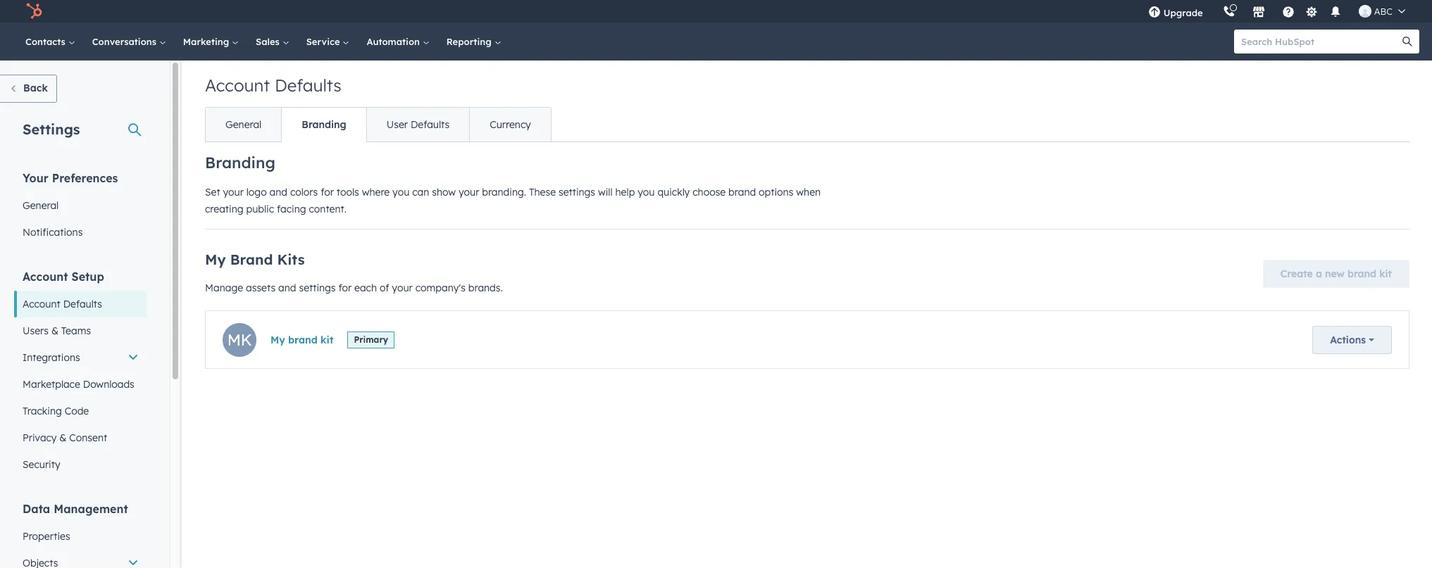 Task type: describe. For each thing, give the bounding box(es) containing it.
currency link
[[470, 108, 551, 142]]

general link for account
[[206, 108, 281, 142]]

kit inside button
[[1380, 267, 1393, 280]]

company's
[[416, 282, 466, 295]]

set
[[205, 186, 220, 199]]

back
[[23, 82, 48, 94]]

marketing link
[[175, 23, 247, 61]]

teams
[[61, 325, 91, 338]]

options
[[759, 186, 794, 199]]

create a new brand kit
[[1281, 267, 1393, 280]]

sales
[[256, 36, 282, 47]]

setup
[[72, 270, 104, 284]]

account setup element
[[14, 269, 147, 479]]

1 vertical spatial for
[[339, 282, 352, 295]]

hubspot image
[[25, 3, 42, 20]]

brand inside "button"
[[288, 334, 318, 347]]

actions
[[1331, 334, 1367, 347]]

my for my brand kit
[[271, 334, 285, 347]]

content.
[[309, 203, 347, 216]]

manage assets and settings for each of your company's brands.
[[205, 282, 503, 295]]

integrations
[[23, 352, 80, 364]]

notifications button
[[1324, 0, 1348, 23]]

kits
[[277, 251, 305, 269]]

notifications image
[[1330, 6, 1342, 19]]

0 horizontal spatial branding
[[205, 153, 275, 173]]

user
[[387, 118, 408, 131]]

data management
[[23, 502, 128, 517]]

show
[[432, 186, 456, 199]]

1 you from the left
[[393, 186, 410, 199]]

user defaults link
[[366, 108, 470, 142]]

contacts link
[[17, 23, 84, 61]]

help
[[616, 186, 635, 199]]

management
[[54, 502, 128, 517]]

hubspot link
[[17, 3, 53, 20]]

settings inside set your logo and colors for tools where you can show your branding. these settings will help you quickly choose brand options when creating public facing content.
[[559, 186, 596, 199]]

facing
[[277, 203, 306, 216]]

tracking code link
[[14, 398, 147, 425]]

defaults for the user defaults link
[[411, 118, 450, 131]]

reporting
[[447, 36, 494, 47]]

general link for your
[[14, 192, 147, 219]]

service link
[[298, 23, 358, 61]]

defaults for "account defaults" link
[[63, 298, 102, 311]]

navigation containing general
[[205, 107, 552, 142]]

data management element
[[14, 502, 147, 569]]

each
[[355, 282, 377, 295]]

upgrade image
[[1148, 6, 1161, 19]]

tracking
[[23, 405, 62, 418]]

1 vertical spatial settings
[[299, 282, 336, 295]]

these
[[529, 186, 556, 199]]

branding link
[[281, 108, 366, 142]]

account defaults inside account setup 'element'
[[23, 298, 102, 311]]

0 horizontal spatial your
[[223, 186, 244, 199]]

search button
[[1396, 30, 1420, 54]]

& for users
[[51, 325, 58, 338]]

conversations link
[[84, 23, 175, 61]]

1 horizontal spatial your
[[392, 282, 413, 295]]

can
[[412, 186, 429, 199]]

Search HubSpot search field
[[1235, 30, 1407, 54]]

1 horizontal spatial defaults
[[275, 75, 342, 96]]

search image
[[1403, 37, 1413, 47]]

downloads
[[83, 378, 134, 391]]

automation link
[[358, 23, 438, 61]]

back link
[[0, 75, 57, 103]]

will
[[598, 186, 613, 199]]

settings
[[23, 121, 80, 138]]

new
[[1326, 267, 1345, 280]]

properties
[[23, 531, 70, 543]]

brand
[[230, 251, 273, 269]]

general for account
[[226, 118, 262, 131]]

code
[[65, 405, 89, 418]]

notifications
[[23, 226, 83, 239]]

marketplace
[[23, 378, 80, 391]]

abc button
[[1351, 0, 1414, 23]]

manage
[[205, 282, 243, 295]]

notifications link
[[14, 219, 147, 246]]

service
[[306, 36, 343, 47]]

settings image
[[1306, 6, 1319, 19]]

tools
[[337, 186, 359, 199]]

creating
[[205, 203, 244, 216]]

help image
[[1282, 6, 1295, 19]]

brad klo image
[[1359, 5, 1372, 18]]

set your logo and colors for tools where you can show your branding. these settings will help you quickly choose brand options when creating public facing content.
[[205, 186, 821, 216]]

colors
[[290, 186, 318, 199]]

branding inside branding link
[[302, 118, 347, 131]]

upgrade
[[1164, 7, 1204, 18]]



Task type: locate. For each thing, give the bounding box(es) containing it.
general down your
[[23, 199, 59, 212]]

0 vertical spatial account defaults
[[205, 75, 342, 96]]

menu containing abc
[[1139, 0, 1416, 23]]

0 vertical spatial and
[[270, 186, 288, 199]]

settings left "will"
[[559, 186, 596, 199]]

general link
[[206, 108, 281, 142], [14, 192, 147, 219]]

menu
[[1139, 0, 1416, 23]]

0 vertical spatial brand
[[729, 186, 756, 199]]

general for your
[[23, 199, 59, 212]]

consent
[[69, 432, 107, 445]]

brands.
[[469, 282, 503, 295]]

1 horizontal spatial &
[[59, 432, 67, 445]]

my
[[205, 251, 226, 269], [271, 334, 285, 347]]

calling icon image
[[1223, 6, 1236, 18]]

my brand kit button
[[271, 332, 334, 349]]

2 horizontal spatial brand
[[1348, 267, 1377, 280]]

2 vertical spatial defaults
[[63, 298, 102, 311]]

kit left primary
[[321, 334, 334, 347]]

for up content.
[[321, 186, 334, 199]]

0 vertical spatial settings
[[559, 186, 596, 199]]

2 vertical spatial brand
[[288, 334, 318, 347]]

brand inside button
[[1348, 267, 1377, 280]]

brand right the new
[[1348, 267, 1377, 280]]

and inside set your logo and colors for tools where you can show your branding. these settings will help you quickly choose brand options when creating public facing content.
[[270, 186, 288, 199]]

0 horizontal spatial &
[[51, 325, 58, 338]]

users & teams
[[23, 325, 91, 338]]

automation
[[367, 36, 423, 47]]

logo
[[247, 186, 267, 199]]

0 vertical spatial my
[[205, 251, 226, 269]]

0 horizontal spatial settings
[[299, 282, 336, 295]]

marketplace downloads link
[[14, 371, 147, 398]]

my brand kits
[[205, 251, 305, 269]]

my brand kit
[[271, 334, 334, 347]]

1 horizontal spatial account defaults
[[205, 75, 342, 96]]

1 vertical spatial account
[[23, 270, 68, 284]]

brand left primary
[[288, 334, 318, 347]]

1 horizontal spatial general link
[[206, 108, 281, 142]]

account defaults link
[[14, 291, 147, 318]]

marketing
[[183, 36, 232, 47]]

public
[[246, 203, 274, 216]]

1 horizontal spatial settings
[[559, 186, 596, 199]]

you
[[393, 186, 410, 199], [638, 186, 655, 199]]

your
[[23, 171, 48, 185]]

users & teams link
[[14, 318, 147, 345]]

marketplaces image
[[1253, 6, 1266, 19]]

privacy & consent
[[23, 432, 107, 445]]

0 horizontal spatial defaults
[[63, 298, 102, 311]]

0 horizontal spatial account defaults
[[23, 298, 102, 311]]

your preferences
[[23, 171, 118, 185]]

create a new brand kit button
[[1263, 260, 1410, 288]]

my down the assets
[[271, 334, 285, 347]]

kit right the new
[[1380, 267, 1393, 280]]

& for privacy
[[59, 432, 67, 445]]

1 vertical spatial branding
[[205, 153, 275, 173]]

0 vertical spatial defaults
[[275, 75, 342, 96]]

0 vertical spatial branding
[[302, 118, 347, 131]]

data
[[23, 502, 50, 517]]

2 vertical spatial account
[[23, 298, 60, 311]]

defaults inside 'navigation'
[[411, 118, 450, 131]]

your right show
[[459, 186, 479, 199]]

account defaults down the sales link
[[205, 75, 342, 96]]

privacy & consent link
[[14, 425, 147, 452]]

help button
[[1277, 0, 1301, 23]]

account left setup
[[23, 270, 68, 284]]

0 vertical spatial general link
[[206, 108, 281, 142]]

0 vertical spatial for
[[321, 186, 334, 199]]

you right help
[[638, 186, 655, 199]]

general link down the 'preferences'
[[14, 192, 147, 219]]

for inside set your logo and colors for tools where you can show your branding. these settings will help you quickly choose brand options when creating public facing content.
[[321, 186, 334, 199]]

user defaults
[[387, 118, 450, 131]]

settings link
[[1304, 4, 1321, 19]]

1 horizontal spatial you
[[638, 186, 655, 199]]

1 horizontal spatial branding
[[302, 118, 347, 131]]

2 horizontal spatial your
[[459, 186, 479, 199]]

1 horizontal spatial for
[[339, 282, 352, 295]]

your up creating
[[223, 186, 244, 199]]

of
[[380, 282, 389, 295]]

actions button
[[1313, 326, 1393, 354]]

privacy
[[23, 432, 57, 445]]

1 horizontal spatial general
[[226, 118, 262, 131]]

1 vertical spatial brand
[[1348, 267, 1377, 280]]

marketplaces button
[[1244, 0, 1274, 23]]

your
[[223, 186, 244, 199], [459, 186, 479, 199], [392, 282, 413, 295]]

0 horizontal spatial for
[[321, 186, 334, 199]]

tracking code
[[23, 405, 89, 418]]

my up manage on the left of page
[[205, 251, 226, 269]]

0 horizontal spatial kit
[[321, 334, 334, 347]]

for
[[321, 186, 334, 199], [339, 282, 352, 295]]

0 vertical spatial &
[[51, 325, 58, 338]]

when
[[797, 186, 821, 199]]

0 vertical spatial general
[[226, 118, 262, 131]]

quickly
[[658, 186, 690, 199]]

settings
[[559, 186, 596, 199], [299, 282, 336, 295]]

1 vertical spatial general
[[23, 199, 59, 212]]

0 vertical spatial kit
[[1380, 267, 1393, 280]]

primary
[[354, 335, 388, 345]]

security link
[[14, 452, 147, 479]]

1 vertical spatial account defaults
[[23, 298, 102, 311]]

general up logo
[[226, 118, 262, 131]]

my for my brand kits
[[205, 251, 226, 269]]

your preferences element
[[14, 171, 147, 246]]

sales link
[[247, 23, 298, 61]]

general inside the your preferences element
[[23, 199, 59, 212]]

reporting link
[[438, 23, 510, 61]]

and up facing
[[270, 186, 288, 199]]

preferences
[[52, 171, 118, 185]]

brand inside set your logo and colors for tools where you can show your branding. these settings will help you quickly choose brand options when creating public facing content.
[[729, 186, 756, 199]]

1 horizontal spatial my
[[271, 334, 285, 347]]

integrations button
[[14, 345, 147, 371]]

0 horizontal spatial you
[[393, 186, 410, 199]]

1 horizontal spatial kit
[[1380, 267, 1393, 280]]

where
[[362, 186, 390, 199]]

1 vertical spatial &
[[59, 432, 67, 445]]

1 vertical spatial kit
[[321, 334, 334, 347]]

users
[[23, 325, 49, 338]]

account defaults
[[205, 75, 342, 96], [23, 298, 102, 311]]

and right the assets
[[278, 282, 296, 295]]

properties link
[[14, 524, 147, 550]]

your right of
[[392, 282, 413, 295]]

0 horizontal spatial general
[[23, 199, 59, 212]]

0 horizontal spatial my
[[205, 251, 226, 269]]

account for users & teams
[[23, 270, 68, 284]]

assets
[[246, 282, 276, 295]]

choose
[[693, 186, 726, 199]]

and
[[270, 186, 288, 199], [278, 282, 296, 295]]

& right privacy
[[59, 432, 67, 445]]

1 vertical spatial defaults
[[411, 118, 450, 131]]

2 horizontal spatial defaults
[[411, 118, 450, 131]]

1 vertical spatial my
[[271, 334, 285, 347]]

contacts
[[25, 36, 68, 47]]

marketplace downloads
[[23, 378, 134, 391]]

0 horizontal spatial general link
[[14, 192, 147, 219]]

calling icon button
[[1218, 2, 1242, 20]]

account defaults up the users & teams at left
[[23, 298, 102, 311]]

defaults up "users & teams" link
[[63, 298, 102, 311]]

defaults right user
[[411, 118, 450, 131]]

my inside "button"
[[271, 334, 285, 347]]

for left each
[[339, 282, 352, 295]]

brand
[[729, 186, 756, 199], [1348, 267, 1377, 280], [288, 334, 318, 347]]

you left can
[[393, 186, 410, 199]]

conversations
[[92, 36, 159, 47]]

security
[[23, 459, 60, 471]]

account
[[205, 75, 270, 96], [23, 270, 68, 284], [23, 298, 60, 311]]

&
[[51, 325, 58, 338], [59, 432, 67, 445]]

currency
[[490, 118, 531, 131]]

defaults inside account setup 'element'
[[63, 298, 102, 311]]

account for branding
[[205, 75, 270, 96]]

2 you from the left
[[638, 186, 655, 199]]

account setup
[[23, 270, 104, 284]]

brand right choose
[[729, 186, 756, 199]]

kit inside "button"
[[321, 334, 334, 347]]

account down marketing link
[[205, 75, 270, 96]]

abc
[[1375, 6, 1393, 17]]

create
[[1281, 267, 1313, 280]]

settings down kits
[[299, 282, 336, 295]]

1 vertical spatial and
[[278, 282, 296, 295]]

navigation
[[205, 107, 552, 142]]

defaults up branding link
[[275, 75, 342, 96]]

general link up logo
[[206, 108, 281, 142]]

defaults
[[275, 75, 342, 96], [411, 118, 450, 131], [63, 298, 102, 311]]

account up users
[[23, 298, 60, 311]]

branding.
[[482, 186, 526, 199]]

branding
[[302, 118, 347, 131], [205, 153, 275, 173]]

& right users
[[51, 325, 58, 338]]

0 horizontal spatial brand
[[288, 334, 318, 347]]

0 vertical spatial account
[[205, 75, 270, 96]]

1 vertical spatial general link
[[14, 192, 147, 219]]

1 horizontal spatial brand
[[729, 186, 756, 199]]



Task type: vqa. For each thing, say whether or not it's contained in the screenshot.
TYPE corresponding to Type to search
no



